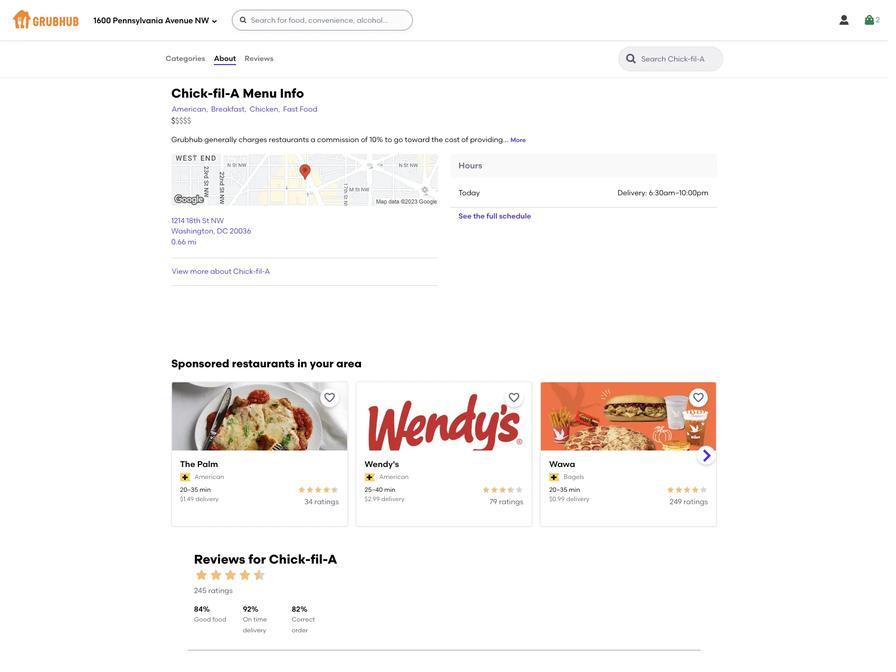 Task type: vqa. For each thing, say whether or not it's contained in the screenshot.


Task type: locate. For each thing, give the bounding box(es) containing it.
0 horizontal spatial min
[[200, 487, 211, 494]]

chicken,
[[250, 105, 280, 114]]

reviews up 245 ratings
[[194, 552, 246, 567]]

the left 'cost'
[[432, 136, 443, 144]]

delivery right the $1.49
[[196, 496, 219, 503]]

delivery right $2.99
[[382, 496, 405, 503]]

0 horizontal spatial a
[[230, 86, 240, 101]]

reviews button
[[244, 40, 274, 78]]

american down "wendy's"
[[380, 474, 409, 481]]

82 correct order
[[292, 605, 315, 634]]

1 horizontal spatial chick-
[[233, 267, 256, 276]]

subscription pass image for wendy's
[[365, 473, 375, 482]]

area
[[337, 358, 362, 370]]

min inside 20–35 min $0.99 delivery
[[569, 487, 581, 494]]

save this restaurant button
[[321, 389, 339, 408], [505, 389, 524, 408], [690, 389, 709, 408]]

20–35 for wawa
[[550, 487, 568, 494]]

ratings right 249
[[684, 498, 709, 507]]

wawa
[[550, 460, 576, 470]]

delivery down the time
[[243, 627, 266, 634]]

$$$$$
[[171, 116, 191, 125]]

1 min from the left
[[200, 487, 211, 494]]

1 horizontal spatial 20–35
[[550, 487, 568, 494]]

79 ratings
[[490, 498, 524, 507]]

0 horizontal spatial svg image
[[211, 18, 218, 24]]

subscription pass image for the palm
[[180, 473, 191, 482]]

fast
[[283, 105, 298, 114]]

0 horizontal spatial nw
[[195, 16, 209, 25]]

0 horizontal spatial of
[[361, 136, 368, 144]]

0 horizontal spatial save this restaurant image
[[508, 392, 521, 405]]

10%
[[370, 136, 384, 144]]

2 subscription pass image from the left
[[365, 473, 375, 482]]

0 vertical spatial a
[[230, 86, 240, 101]]

2 20–35 from the left
[[550, 487, 568, 494]]

1 horizontal spatial fil-
[[256, 267, 265, 276]]

20–35 min $1.49 delivery
[[180, 487, 219, 503]]

2 of from the left
[[462, 136, 469, 144]]

restaurants left in
[[232, 358, 295, 370]]

of right 'cost'
[[462, 136, 469, 144]]

1 horizontal spatial min
[[385, 487, 396, 494]]

chick- up american,
[[171, 86, 213, 101]]

245
[[194, 587, 207, 595]]

ratings for wendy's
[[499, 498, 524, 507]]

2 horizontal spatial chick-
[[269, 552, 311, 567]]

the left full at top
[[474, 212, 485, 221]]

3 save this restaurant button from the left
[[690, 389, 709, 408]]

20–35 inside 20–35 min $0.99 delivery
[[550, 487, 568, 494]]

2 min from the left
[[385, 487, 396, 494]]

categories button
[[165, 40, 206, 78]]

svg image up reviews button
[[239, 16, 248, 24]]

schedule
[[500, 212, 532, 221]]

hours
[[459, 161, 483, 170]]

subscription pass image up 25–40
[[365, 473, 375, 482]]

245 ratings
[[194, 587, 233, 595]]

20–35
[[180, 487, 198, 494], [550, 487, 568, 494]]

breakfast, button
[[211, 104, 247, 116]]

chicken, button
[[249, 104, 281, 116]]

1 vertical spatial chick-
[[233, 267, 256, 276]]

restaurants left a at top left
[[269, 136, 309, 144]]

search icon image
[[625, 53, 638, 65]]

of left 10%
[[361, 136, 368, 144]]

chick-
[[171, 86, 213, 101], [233, 267, 256, 276], [269, 552, 311, 567]]

min inside '20–35 min $1.49 delivery'
[[200, 487, 211, 494]]

reviews right about
[[245, 54, 274, 63]]

20–35 up $0.99
[[550, 487, 568, 494]]

3 min from the left
[[569, 487, 581, 494]]

nw right avenue
[[195, 16, 209, 25]]

1 vertical spatial nw
[[211, 217, 224, 225]]

ratings for wawa
[[684, 498, 709, 507]]

82
[[292, 605, 301, 614]]

subscription pass image
[[550, 473, 560, 482]]

of
[[361, 136, 368, 144], [462, 136, 469, 144]]

charges
[[239, 136, 267, 144]]

chick- right for
[[269, 552, 311, 567]]

subscription pass image
[[180, 473, 191, 482], [365, 473, 375, 482]]

2 save this restaurant image from the left
[[693, 392, 706, 405]]

a
[[230, 86, 240, 101], [265, 267, 270, 276], [328, 552, 338, 567]]

20–35 up the $1.49
[[180, 487, 198, 494]]

ratings for the palm
[[315, 498, 339, 507]]

subscription pass image down the
[[180, 473, 191, 482]]

ratings right 34 at the left bottom of page
[[315, 498, 339, 507]]

249 ratings
[[670, 498, 709, 507]]

min right 25–40
[[385, 487, 396, 494]]

20–35 for the palm
[[180, 487, 198, 494]]

0 horizontal spatial fil-
[[213, 86, 230, 101]]

34
[[305, 498, 313, 507]]

nw
[[195, 16, 209, 25], [211, 217, 224, 225]]

2 horizontal spatial save this restaurant button
[[690, 389, 709, 408]]

2 horizontal spatial min
[[569, 487, 581, 494]]

the
[[432, 136, 443, 144], [474, 212, 485, 221]]

34 ratings
[[305, 498, 339, 507]]

generally
[[205, 136, 237, 144]]

1 vertical spatial reviews
[[194, 552, 246, 567]]

about
[[214, 54, 236, 63]]

1 subscription pass image from the left
[[180, 473, 191, 482]]

0 vertical spatial chick-
[[171, 86, 213, 101]]

restaurants
[[269, 136, 309, 144], [232, 358, 295, 370]]

delivery
[[196, 496, 219, 503], [382, 496, 405, 503], [567, 496, 590, 503], [243, 627, 266, 634]]

breakfast,
[[211, 105, 247, 114]]

reviews inside button
[[245, 54, 274, 63]]

1 save this restaurant button from the left
[[321, 389, 339, 408]]

american, button
[[171, 104, 209, 116]]

star icon image
[[298, 486, 306, 495], [306, 486, 314, 495], [314, 486, 323, 495], [323, 486, 331, 495], [331, 486, 339, 495], [331, 486, 339, 495], [483, 486, 491, 495], [491, 486, 499, 495], [499, 486, 507, 495], [507, 486, 516, 495], [507, 486, 516, 495], [516, 486, 524, 495], [667, 486, 676, 495], [676, 486, 684, 495], [684, 486, 692, 495], [692, 486, 700, 495], [700, 486, 709, 495], [194, 568, 209, 583], [209, 568, 223, 583], [223, 568, 238, 583], [238, 568, 252, 583], [252, 568, 267, 583], [252, 568, 267, 583]]

see the full schedule button
[[451, 208, 540, 226]]

1 vertical spatial fil-
[[256, 267, 265, 276]]

$0.99
[[550, 496, 565, 503]]

american
[[195, 474, 224, 481], [380, 474, 409, 481]]

svg image
[[864, 14, 877, 26], [211, 18, 218, 24]]

1 horizontal spatial save this restaurant button
[[505, 389, 524, 408]]

st
[[202, 217, 209, 225]]

in
[[298, 358, 307, 370]]

save this restaurant button for wendy's
[[505, 389, 524, 408]]

1 20–35 from the left
[[180, 487, 198, 494]]

svg image inside 2 button
[[864, 14, 877, 26]]

nw for avenue
[[195, 16, 209, 25]]

svg image
[[839, 14, 851, 26], [239, 16, 248, 24]]

view
[[172, 267, 189, 276]]

nw inside 1214 18th st nw washington , dc 20036 0.66 mi
[[211, 217, 224, 225]]

nw up ,
[[211, 217, 224, 225]]

save this restaurant image
[[508, 392, 521, 405], [693, 392, 706, 405]]

0 vertical spatial reviews
[[245, 54, 274, 63]]

save this restaurant image
[[324, 392, 336, 405]]

sponsored
[[171, 358, 230, 370]]

save this restaurant button for wawa
[[690, 389, 709, 408]]

reviews
[[245, 54, 274, 63], [194, 552, 246, 567]]

2 save this restaurant button from the left
[[505, 389, 524, 408]]

2 vertical spatial a
[[328, 552, 338, 567]]

delivery inside 20–35 min $0.99 delivery
[[567, 496, 590, 503]]

2 vertical spatial fil-
[[311, 552, 328, 567]]

1 horizontal spatial american
[[380, 474, 409, 481]]

0 vertical spatial fil-
[[213, 86, 230, 101]]

min down palm
[[200, 487, 211, 494]]

0 horizontal spatial the
[[432, 136, 443, 144]]

the palm link
[[180, 459, 339, 471]]

1 horizontal spatial svg image
[[864, 14, 877, 26]]

2 horizontal spatial a
[[328, 552, 338, 567]]

1 save this restaurant image from the left
[[508, 392, 521, 405]]

0 horizontal spatial american
[[195, 474, 224, 481]]

american down palm
[[195, 474, 224, 481]]

providing
[[470, 136, 504, 144]]

0 horizontal spatial subscription pass image
[[180, 473, 191, 482]]

0 horizontal spatial save this restaurant button
[[321, 389, 339, 408]]

delivery inside '25–40 min $2.99 delivery'
[[382, 496, 405, 503]]

1 horizontal spatial the
[[474, 212, 485, 221]]

20–35 inside '20–35 min $1.49 delivery'
[[180, 487, 198, 494]]

1600 pennsylvania avenue nw
[[94, 16, 209, 25]]

2 american from the left
[[380, 474, 409, 481]]

1 horizontal spatial nw
[[211, 217, 224, 225]]

1 vertical spatial the
[[474, 212, 485, 221]]

ratings right the 79
[[499, 498, 524, 507]]

svg image left 2 button
[[839, 14, 851, 26]]

delivery right $0.99
[[567, 496, 590, 503]]

fil-
[[213, 86, 230, 101], [256, 267, 265, 276], [311, 552, 328, 567]]

Search Chick-fil-A search field
[[641, 54, 720, 64]]

1 horizontal spatial a
[[265, 267, 270, 276]]

min inside '25–40 min $2.99 delivery'
[[385, 487, 396, 494]]

1 horizontal spatial subscription pass image
[[365, 473, 375, 482]]

20–35 min $0.99 delivery
[[550, 487, 590, 503]]

min
[[200, 487, 211, 494], [385, 487, 396, 494], [569, 487, 581, 494]]

25–40 min $2.99 delivery
[[365, 487, 405, 503]]

1214 18th st nw washington , dc 20036 0.66 mi
[[171, 217, 251, 246]]

delivery inside '20–35 min $1.49 delivery'
[[196, 496, 219, 503]]

1 horizontal spatial of
[[462, 136, 469, 144]]

american,
[[172, 105, 208, 114]]

info
[[280, 86, 304, 101]]

ratings right 245
[[208, 587, 233, 595]]

nw inside main navigation navigation
[[195, 16, 209, 25]]

0 vertical spatial nw
[[195, 16, 209, 25]]

18th
[[187, 217, 201, 225]]

wendy's logo image
[[357, 383, 532, 470]]

commission
[[317, 136, 359, 144]]

0 horizontal spatial 20–35
[[180, 487, 198, 494]]

1214
[[171, 217, 185, 225]]

1 horizontal spatial save this restaurant image
[[693, 392, 706, 405]]

1 american from the left
[[195, 474, 224, 481]]

min down the 'bagels'
[[569, 487, 581, 494]]

chick- right about
[[233, 267, 256, 276]]



Task type: describe. For each thing, give the bounding box(es) containing it.
toward
[[405, 136, 430, 144]]

wendy's
[[365, 460, 399, 470]]

79
[[490, 498, 498, 507]]

the palm logo image
[[172, 383, 347, 470]]

bagels
[[564, 474, 585, 481]]

good
[[194, 617, 211, 624]]

wawa link
[[550, 459, 709, 471]]

the palm
[[180, 460, 218, 470]]

delivery: 6:30am–10:00pm
[[618, 189, 709, 198]]

grubhub generally charges restaurants a commission of 10% to go toward the cost of providing ... more
[[171, 136, 526, 144]]

wendy's link
[[365, 459, 524, 471]]

84
[[194, 605, 203, 614]]

$1.49
[[180, 496, 194, 503]]

92
[[243, 605, 252, 614]]

min for wawa
[[569, 487, 581, 494]]

pennsylvania
[[113, 16, 163, 25]]

reviews for chick-fil-a
[[194, 552, 338, 567]]

more
[[511, 137, 526, 144]]

25–40
[[365, 487, 383, 494]]

american for the palm
[[195, 474, 224, 481]]

wawa logo image
[[541, 383, 717, 470]]

american for wendy's
[[380, 474, 409, 481]]

on
[[243, 617, 252, 624]]

20036
[[230, 227, 251, 236]]

min for wendy's
[[385, 487, 396, 494]]

249
[[670, 498, 683, 507]]

menu
[[243, 86, 277, 101]]

2 vertical spatial chick-
[[269, 552, 311, 567]]

food
[[213, 617, 226, 624]]

dc
[[217, 227, 228, 236]]

nw for st
[[211, 217, 224, 225]]

order
[[292, 627, 308, 634]]

avenue
[[165, 16, 193, 25]]

more button
[[511, 136, 526, 145]]

$2.99
[[365, 496, 380, 503]]

cost
[[445, 136, 460, 144]]

0 vertical spatial the
[[432, 136, 443, 144]]

save this restaurant image for wendy's
[[508, 392, 521, 405]]

chick-fil-a menu info
[[171, 86, 304, 101]]

delivery for the palm
[[196, 496, 219, 503]]

correct
[[292, 617, 315, 624]]

american, breakfast, chicken, fast food
[[172, 105, 318, 114]]

$
[[171, 116, 175, 125]]

washington
[[171, 227, 214, 236]]

save this restaurant button for the palm
[[321, 389, 339, 408]]

see
[[459, 212, 472, 221]]

1 vertical spatial restaurants
[[232, 358, 295, 370]]

palm
[[197, 460, 218, 470]]

main navigation navigation
[[0, 0, 889, 40]]

more
[[190, 267, 209, 276]]

today
[[459, 189, 480, 198]]

fast food button
[[283, 104, 318, 116]]

grubhub
[[171, 136, 203, 144]]

delivery for wawa
[[567, 496, 590, 503]]

see the full schedule
[[459, 212, 532, 221]]

1 horizontal spatial svg image
[[839, 14, 851, 26]]

0 horizontal spatial svg image
[[239, 16, 248, 24]]

92 on time delivery
[[243, 605, 267, 634]]

1 of from the left
[[361, 136, 368, 144]]

save this restaurant image for wawa
[[693, 392, 706, 405]]

0 vertical spatial restaurants
[[269, 136, 309, 144]]

sponsored restaurants in your area
[[171, 358, 362, 370]]

about button
[[214, 40, 237, 78]]

1 vertical spatial a
[[265, 267, 270, 276]]

your
[[310, 358, 334, 370]]

about
[[210, 267, 232, 276]]

view more about chick-fil-a
[[172, 267, 270, 276]]

food
[[300, 105, 318, 114]]

delivery:
[[618, 189, 648, 198]]

delivery for wendy's
[[382, 496, 405, 503]]

mi
[[188, 238, 197, 246]]

2
[[877, 15, 881, 24]]

a
[[311, 136, 316, 144]]

reviews for reviews
[[245, 54, 274, 63]]

full
[[487, 212, 498, 221]]

delivery inside the 92 on time delivery
[[243, 627, 266, 634]]

the
[[180, 460, 195, 470]]

go
[[394, 136, 403, 144]]

6:30am–10:00pm
[[649, 189, 709, 198]]

1600
[[94, 16, 111, 25]]

min for the palm
[[200, 487, 211, 494]]

2 horizontal spatial fil-
[[311, 552, 328, 567]]

time
[[254, 617, 267, 624]]

the inside button
[[474, 212, 485, 221]]

reviews for reviews for chick-fil-a
[[194, 552, 246, 567]]

0.66
[[171, 238, 186, 246]]

for
[[249, 552, 266, 567]]

0 horizontal spatial chick-
[[171, 86, 213, 101]]

,
[[214, 227, 215, 236]]

categories
[[166, 54, 205, 63]]

84 good food
[[194, 605, 226, 624]]

to
[[385, 136, 392, 144]]

...
[[504, 136, 509, 144]]

Search for food, convenience, alcohol... search field
[[232, 10, 413, 31]]



